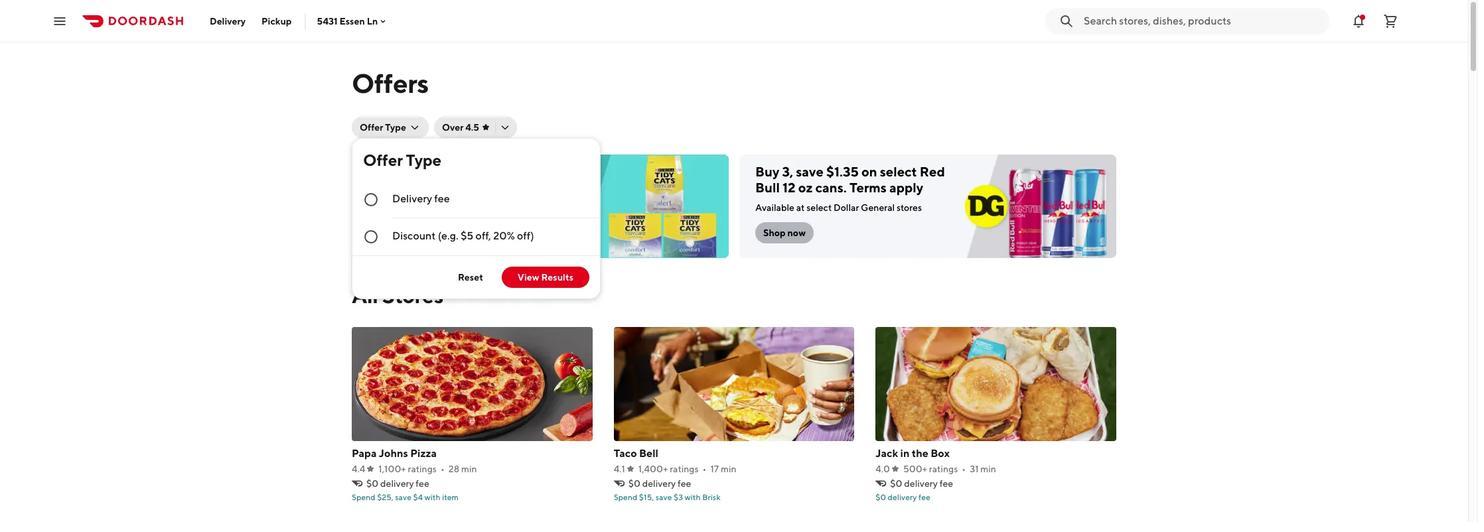 Task type: locate. For each thing, give the bounding box(es) containing it.
delivery for in
[[905, 479, 938, 489]]

with for taco bell
[[685, 493, 701, 503]]

stores
[[382, 283, 444, 308]]

1 buy from the left
[[368, 164, 392, 179]]

now inside order now button
[[404, 228, 424, 238]]

3 min from the left
[[981, 464, 997, 475]]

available at select dollar general stores
[[756, 203, 922, 213]]

fee for papa johns pizza
[[416, 479, 429, 489]]

2 spend from the left
[[614, 493, 638, 503]]

jack
[[876, 448, 899, 460]]

save inside buy 3, save $1.35 on select red bull 12 oz cans. terms apply
[[796, 164, 824, 179]]

all stores
[[352, 283, 444, 308]]

Delivery fee radio
[[353, 181, 600, 218]]

1 horizontal spatial min
[[721, 464, 737, 475]]

2 horizontal spatial select
[[880, 164, 917, 179]]

$0 up $15, at the left of the page
[[629, 479, 641, 489]]

buy up cats
[[368, 164, 392, 179]]

type right 1,
[[406, 151, 442, 169]]

1 with from the left
[[425, 493, 441, 503]]

0 horizontal spatial on
[[453, 164, 468, 179]]

offer down 'offers'
[[360, 122, 383, 133]]

brisk
[[703, 493, 721, 503]]

1 ratings from the left
[[408, 464, 437, 475]]

1 horizontal spatial terms
[[850, 180, 887, 195]]

2 horizontal spatial min
[[981, 464, 997, 475]]

on inside buy 1, save $1 on select tidy cats and more
[[453, 164, 468, 179]]

buy inside buy 1, save $1 on select tidy cats and more
[[368, 164, 392, 179]]

and
[[399, 180, 422, 195]]

ratings for taco bell
[[670, 464, 699, 475]]

min
[[461, 464, 477, 475], [721, 464, 737, 475], [981, 464, 997, 475]]

3,
[[782, 164, 794, 179]]

buy up 'bull'
[[756, 164, 780, 179]]

$0
[[367, 479, 379, 489], [629, 479, 641, 489], [891, 479, 903, 489], [876, 493, 887, 503]]

28
[[449, 464, 460, 475]]

jack in the box
[[876, 448, 950, 460]]

papa johns pizza
[[352, 448, 437, 460]]

terms down more
[[423, 203, 448, 213]]

in
[[901, 448, 910, 460]]

save up the oz
[[796, 164, 824, 179]]

1 horizontal spatial ratings
[[670, 464, 699, 475]]

1 spend from the left
[[352, 493, 376, 503]]

more
[[425, 180, 457, 195]]

on right $1.35
[[862, 164, 878, 179]]

save left $4
[[395, 493, 412, 503]]

now right order
[[404, 228, 424, 238]]

0 horizontal spatial now
[[368, 203, 388, 213]]

select
[[471, 164, 508, 179], [880, 164, 917, 179], [807, 203, 832, 213]]

1 horizontal spatial on
[[862, 164, 878, 179]]

3 ratings from the left
[[930, 464, 958, 475]]

$0 delivery fee
[[367, 479, 429, 489], [629, 479, 692, 489], [891, 479, 954, 489], [876, 493, 931, 503]]

• left 17
[[703, 464, 707, 475]]

2 • from the left
[[703, 464, 707, 475]]

select up delivery fee option
[[471, 164, 508, 179]]

2 buy from the left
[[756, 164, 780, 179]]

order now
[[376, 228, 424, 238]]

(e.g.
[[438, 230, 459, 242]]

discount (e.g. $5 off, 20% off)
[[392, 230, 534, 242]]

fee inside option
[[435, 193, 450, 205]]

0 horizontal spatial •
[[441, 464, 445, 475]]

offer inside offer type button
[[360, 122, 383, 133]]

min right 28
[[461, 464, 477, 475]]

offer type down 'offers'
[[360, 122, 406, 133]]

$3
[[674, 493, 683, 503]]

0 vertical spatial terms
[[850, 180, 887, 195]]

buy
[[368, 164, 392, 179], [756, 164, 780, 179]]

1 horizontal spatial •
[[703, 464, 707, 475]]

$0 down 4.0
[[876, 493, 887, 503]]

view results button
[[502, 267, 590, 288]]

• left 31
[[962, 464, 966, 475]]

-
[[390, 203, 394, 213]]

spend left $15, at the left of the page
[[614, 493, 638, 503]]

buy for buy 3, save $1.35 on select red bull 12 oz cans. terms apply
[[756, 164, 780, 179]]

1 horizontal spatial delivery
[[392, 193, 432, 205]]

2 with from the left
[[685, 493, 701, 503]]

spend
[[352, 493, 376, 503], [614, 493, 638, 503]]

now left -
[[368, 203, 388, 213]]

save
[[406, 164, 434, 179], [796, 164, 824, 179], [395, 493, 412, 503], [656, 493, 672, 503]]

delivery inside delivery button
[[210, 16, 246, 26]]

pizza
[[410, 448, 437, 460]]

ratings down pizza
[[408, 464, 437, 475]]

terms
[[850, 180, 887, 195], [423, 203, 448, 213]]

all
[[352, 283, 378, 308]]

select inside buy 3, save $1.35 on select red bull 12 oz cans. terms apply
[[880, 164, 917, 179]]

save up 'and'
[[406, 164, 434, 179]]

results
[[541, 272, 574, 283]]

4.4
[[352, 464, 365, 475]]

delivery
[[210, 16, 246, 26], [392, 193, 432, 205]]

shop
[[764, 228, 786, 238]]

$15,
[[639, 493, 654, 503]]

apply up the stores at top right
[[890, 180, 924, 195]]

1,
[[395, 164, 403, 179]]

0 vertical spatial apply
[[890, 180, 924, 195]]

on for $1
[[453, 164, 468, 179]]

1 horizontal spatial spend
[[614, 493, 638, 503]]

on right $1
[[453, 164, 468, 179]]

$0 delivery fee for bell
[[629, 479, 692, 489]]

1 vertical spatial terms
[[423, 203, 448, 213]]

type
[[385, 122, 406, 133], [406, 151, 442, 169]]

delivery inside delivery fee option
[[392, 193, 432, 205]]

0 vertical spatial now
[[368, 203, 388, 213]]

0 vertical spatial type
[[385, 122, 406, 133]]

$0 down in
[[891, 479, 903, 489]]

dollar
[[834, 203, 859, 213]]

on
[[453, 164, 468, 179], [862, 164, 878, 179]]

0 horizontal spatial spend
[[352, 493, 376, 503]]

with right $3
[[685, 493, 701, 503]]

1 vertical spatial delivery
[[392, 193, 432, 205]]

min right 17
[[721, 464, 737, 475]]

Discount (e.g. $5 off, 20% off) radio
[[353, 218, 600, 256]]

0 items, open order cart image
[[1383, 13, 1399, 29]]

on inside buy 3, save $1.35 on select red bull 12 oz cans. terms apply
[[862, 164, 878, 179]]

offer
[[360, 122, 383, 133], [363, 151, 403, 169]]

0 horizontal spatial select
[[471, 164, 508, 179]]

option group
[[353, 181, 600, 256]]

•
[[441, 464, 445, 475], [703, 464, 707, 475], [962, 464, 966, 475]]

0 vertical spatial delivery
[[210, 16, 246, 26]]

order
[[376, 228, 402, 238]]

20%
[[493, 230, 515, 242]]

0 horizontal spatial buy
[[368, 164, 392, 179]]

0 horizontal spatial with
[[425, 493, 441, 503]]

with right $4
[[425, 493, 441, 503]]

buy inside buy 3, save $1.35 on select red bull 12 oz cans. terms apply
[[756, 164, 780, 179]]

type up 1,
[[385, 122, 406, 133]]

1 horizontal spatial with
[[685, 493, 701, 503]]

1 horizontal spatial apply
[[890, 180, 924, 195]]

offer type button
[[352, 117, 429, 138]]

• for taco bell
[[703, 464, 707, 475]]

2 on from the left
[[862, 164, 878, 179]]

delivery
[[380, 479, 414, 489], [643, 479, 676, 489], [905, 479, 938, 489], [888, 493, 917, 503]]

notification bell image
[[1351, 13, 1367, 29]]

fee
[[435, 193, 450, 205], [416, 479, 429, 489], [678, 479, 692, 489], [940, 479, 954, 489], [919, 493, 931, 503]]

now
[[368, 203, 388, 213], [404, 228, 424, 238]]

• 17 min
[[703, 464, 737, 475]]

over 4.5
[[442, 122, 479, 133]]

1 • from the left
[[441, 464, 445, 475]]

2 horizontal spatial ratings
[[930, 464, 958, 475]]

buy 1, save $1 on select tidy cats and more
[[368, 164, 538, 195]]

4.0
[[876, 464, 890, 475]]

4.5
[[466, 122, 479, 133]]

fee for taco bell
[[678, 479, 692, 489]]

with
[[425, 493, 441, 503], [685, 493, 701, 503]]

apply up discount (e.g. $5 off, 20% off)
[[450, 203, 473, 213]]

offer type
[[360, 122, 406, 133], [363, 151, 442, 169]]

• for papa johns pizza
[[441, 464, 445, 475]]

1 horizontal spatial now
[[404, 228, 424, 238]]

0 vertical spatial offer type
[[360, 122, 406, 133]]

0 horizontal spatial min
[[461, 464, 477, 475]]

delivery for bell
[[643, 479, 676, 489]]

johns
[[379, 448, 408, 460]]

$0 for taco
[[629, 479, 641, 489]]

• left 28
[[441, 464, 445, 475]]

ratings for jack in the box
[[930, 464, 958, 475]]

• for jack in the box
[[962, 464, 966, 475]]

500+ ratings
[[904, 464, 958, 475]]

terms up 'general'
[[850, 180, 887, 195]]

delivery for johns
[[380, 479, 414, 489]]

5431 essen ln
[[317, 16, 378, 26]]

delivery fee
[[392, 193, 450, 205]]

2 ratings from the left
[[670, 464, 699, 475]]

save inside buy 1, save $1 on select tidy cats and more
[[406, 164, 434, 179]]

spend $15, save $3 with brisk
[[614, 493, 721, 503]]

1 min from the left
[[461, 464, 477, 475]]

bull
[[756, 180, 780, 195]]

0 horizontal spatial ratings
[[408, 464, 437, 475]]

oz
[[799, 180, 813, 195]]

1 on from the left
[[453, 164, 468, 179]]

ratings down the box
[[930, 464, 958, 475]]

$0 up $25, at the left bottom
[[367, 479, 379, 489]]

1 vertical spatial now
[[404, 228, 424, 238]]

save left $3
[[656, 493, 672, 503]]

taco bell
[[614, 448, 659, 460]]

select right at
[[807, 203, 832, 213]]

offer type up 'and'
[[363, 151, 442, 169]]

500+
[[904, 464, 928, 475]]

delivery for delivery
[[210, 16, 246, 26]]

select left red
[[880, 164, 917, 179]]

2 horizontal spatial •
[[962, 464, 966, 475]]

papa
[[352, 448, 377, 460]]

over 4.5 button
[[434, 117, 517, 138]]

ratings up $3
[[670, 464, 699, 475]]

0 horizontal spatial delivery
[[210, 16, 246, 26]]

with for papa johns pizza
[[425, 493, 441, 503]]

0 horizontal spatial apply
[[450, 203, 473, 213]]

0 vertical spatial offer
[[360, 122, 383, 133]]

min right 31
[[981, 464, 997, 475]]

option group containing delivery fee
[[353, 181, 600, 256]]

spend left $25, at the left bottom
[[352, 493, 376, 503]]

2 min from the left
[[721, 464, 737, 475]]

3 • from the left
[[962, 464, 966, 475]]

offer up cats
[[363, 151, 403, 169]]

essen
[[340, 16, 365, 26]]

1 horizontal spatial buy
[[756, 164, 780, 179]]

select inside buy 1, save $1 on select tidy cats and more
[[471, 164, 508, 179]]



Task type: describe. For each thing, give the bounding box(es) containing it.
spend for papa
[[352, 493, 376, 503]]

5431
[[317, 16, 338, 26]]

ln
[[367, 16, 378, 26]]

offer type inside button
[[360, 122, 406, 133]]

view
[[518, 272, 540, 283]]

reset
[[458, 272, 483, 283]]

fee for jack in the box
[[940, 479, 954, 489]]

$25,
[[377, 493, 394, 503]]

delivery button
[[202, 10, 254, 32]]

save for $3
[[656, 493, 672, 503]]

31
[[970, 464, 979, 475]]

$0 for jack
[[891, 479, 903, 489]]

order now button
[[368, 222, 432, 244]]

1,400+ ratings
[[639, 464, 699, 475]]

save for $1.35
[[796, 164, 824, 179]]

select for tidy
[[471, 164, 508, 179]]

1 vertical spatial type
[[406, 151, 442, 169]]

$0 delivery fee for johns
[[367, 479, 429, 489]]

now
[[788, 228, 806, 238]]

pickup button
[[254, 10, 300, 32]]

save for $1
[[406, 164, 434, 179]]

$1.35
[[827, 164, 859, 179]]

1,100+ ratings
[[379, 464, 437, 475]]

off)
[[517, 230, 534, 242]]

spend for taco
[[614, 493, 638, 503]]

select for red
[[880, 164, 917, 179]]

1,400+
[[639, 464, 668, 475]]

1 vertical spatial offer type
[[363, 151, 442, 169]]

available
[[756, 203, 795, 213]]

apply inside buy 3, save $1.35 on select red bull 12 oz cans. terms apply
[[890, 180, 924, 195]]

box
[[931, 448, 950, 460]]

1 vertical spatial apply
[[450, 203, 473, 213]]

discount
[[392, 230, 436, 242]]

delivery for delivery fee
[[392, 193, 432, 205]]

12
[[783, 180, 796, 195]]

spend $25, save $4 with item
[[352, 493, 459, 503]]

taco
[[614, 448, 637, 460]]

over
[[442, 122, 464, 133]]

min for papa johns pizza
[[461, 464, 477, 475]]

0 horizontal spatial terms
[[423, 203, 448, 213]]

5431 essen ln button
[[317, 16, 389, 26]]

$1
[[437, 164, 450, 179]]

1,100+
[[379, 464, 406, 475]]

offers
[[352, 68, 429, 99]]

save for $4
[[395, 493, 412, 503]]

bell
[[639, 448, 659, 460]]

the
[[912, 448, 929, 460]]

• 28 min
[[441, 464, 477, 475]]

off,
[[476, 230, 491, 242]]

cans.
[[816, 180, 847, 195]]

buy for buy 1, save $1 on select tidy cats and more
[[368, 164, 392, 179]]

min for jack in the box
[[981, 464, 997, 475]]

view results
[[518, 272, 574, 283]]

$0 for papa
[[367, 479, 379, 489]]

terms inside buy 3, save $1.35 on select red bull 12 oz cans. terms apply
[[850, 180, 887, 195]]

11/20.
[[395, 203, 421, 213]]

shop now button
[[756, 222, 814, 244]]

4.1
[[614, 464, 625, 475]]

reset button
[[450, 267, 491, 288]]

on for $1.35
[[862, 164, 878, 179]]

17
[[711, 464, 719, 475]]

$5
[[461, 230, 474, 242]]

tidy
[[511, 164, 538, 179]]

stores
[[897, 203, 922, 213]]

• 31 min
[[962, 464, 997, 475]]

min for taco bell
[[721, 464, 737, 475]]

Store search: begin typing to search for stores available on DoorDash text field
[[1084, 14, 1322, 28]]

ratings for papa johns pizza
[[408, 464, 437, 475]]

general
[[861, 203, 895, 213]]

buy 3, save $1.35 on select red bull 12 oz cans. terms apply
[[756, 164, 945, 195]]

item
[[442, 493, 459, 503]]

now - 11/20. terms apply
[[368, 203, 473, 213]]

open menu image
[[52, 13, 68, 29]]

shop now
[[764, 228, 806, 238]]

1 vertical spatial offer
[[363, 151, 403, 169]]

$0 delivery fee for in
[[891, 479, 954, 489]]

at
[[797, 203, 805, 213]]

cats
[[368, 180, 396, 195]]

type inside button
[[385, 122, 406, 133]]

1 horizontal spatial select
[[807, 203, 832, 213]]

$4
[[413, 493, 423, 503]]

red
[[920, 164, 945, 179]]

pickup
[[262, 16, 292, 26]]



Task type: vqa. For each thing, say whether or not it's contained in the screenshot.
6/11/23's • DoorDash Order
no



